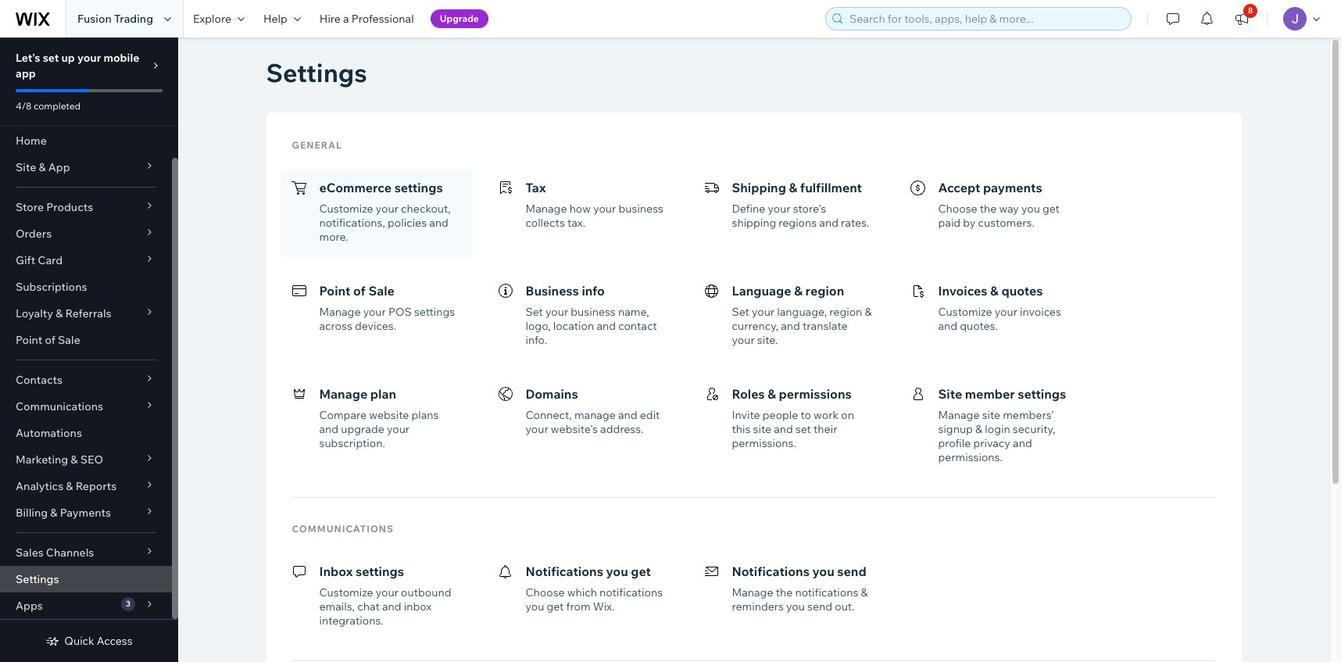 Task type: describe. For each thing, give the bounding box(es) containing it.
of for point of sale
[[45, 333, 55, 347]]

across
[[319, 319, 353, 333]]

point for point of sale
[[16, 333, 42, 347]]

app
[[16, 66, 36, 81]]

settings inside sidebar element
[[16, 572, 59, 586]]

translate
[[803, 319, 848, 333]]

contacts
[[16, 373, 63, 387]]

and inside business info set your business name, logo, location and contact info.
[[597, 319, 616, 333]]

hire a professional
[[320, 12, 414, 26]]

set inside roles & permissions invite people to work on this site and set their permissions.
[[796, 422, 812, 436]]

of for point of sale manage your pos settings across devices.
[[353, 283, 366, 299]]

sale for point of sale
[[58, 333, 80, 347]]

shipping & fulfillment define your store's shipping regions and rates.
[[732, 180, 870, 230]]

products
[[46, 200, 93, 214]]

Search for tools, apps, help & more... field
[[845, 8, 1127, 30]]

point for point of sale manage your pos settings across devices.
[[319, 283, 351, 299]]

manage
[[575, 408, 616, 422]]

member
[[966, 386, 1016, 402]]

quotes.
[[960, 319, 998, 333]]

general
[[292, 139, 342, 151]]

your inside manage plan compare website plans and upgrade your subscription.
[[387, 422, 410, 436]]

store
[[16, 200, 44, 214]]

business for info
[[571, 305, 616, 319]]

info
[[582, 283, 605, 299]]

subscriptions link
[[0, 274, 172, 300]]

permissions. for member
[[939, 450, 1003, 464]]

emails,
[[319, 600, 355, 614]]

1 horizontal spatial settings
[[266, 57, 367, 88]]

communications inside the communications popup button
[[16, 400, 103, 414]]

8
[[1249, 5, 1254, 16]]

shipping
[[732, 180, 787, 195]]

payments
[[60, 506, 111, 520]]

and inside site member settings manage site members' signup & login security, profile privacy and permissions.
[[1013, 436, 1033, 450]]

integrations.
[[319, 614, 384, 628]]

notifications for get
[[600, 586, 663, 600]]

sales
[[16, 546, 44, 560]]

privacy
[[974, 436, 1011, 450]]

business
[[526, 283, 579, 299]]

card
[[38, 253, 63, 267]]

payments
[[984, 180, 1043, 195]]

access
[[97, 634, 133, 648]]

notifications for notifications you get
[[526, 564, 604, 579]]

website's
[[551, 422, 598, 436]]

& for reports
[[66, 479, 73, 493]]

loyalty & referrals button
[[0, 300, 172, 327]]

upgrade
[[440, 13, 479, 24]]

and inside inbox settings customize your outbound emails, chat and inbox integrations.
[[382, 600, 402, 614]]

subscription.
[[319, 436, 385, 450]]

and inside domains connect, manage and edit your website's address.
[[619, 408, 638, 422]]

accept payments choose the way you get paid by customers.
[[939, 180, 1060, 230]]

store products
[[16, 200, 93, 214]]

your inside business info set your business name, logo, location and contact info.
[[546, 305, 569, 319]]

0 horizontal spatial get
[[547, 600, 564, 614]]

& for fulfillment
[[789, 180, 798, 195]]

1 horizontal spatial communications
[[292, 523, 394, 535]]

notifications you send manage the notifications & reminders you send out.
[[732, 564, 868, 614]]

name,
[[618, 305, 649, 319]]

edit
[[640, 408, 660, 422]]

orders button
[[0, 221, 172, 247]]

quick access button
[[46, 634, 133, 648]]

communications button
[[0, 393, 172, 420]]

1 vertical spatial get
[[631, 564, 651, 579]]

& for app
[[39, 160, 46, 174]]

0 vertical spatial region
[[806, 283, 845, 299]]

rates.
[[841, 216, 870, 230]]

gift
[[16, 253, 35, 267]]

ecommerce settings customize your checkout, notifications, policies and more.
[[319, 180, 451, 244]]

sales channels
[[16, 546, 94, 560]]

profile
[[939, 436, 972, 450]]

tax manage how your business collects tax.
[[526, 180, 664, 230]]

currency,
[[732, 319, 779, 333]]

collects
[[526, 216, 565, 230]]

& for payments
[[50, 506, 57, 520]]

and inside shipping & fulfillment define your store's shipping regions and rates.
[[820, 216, 839, 230]]

permissions. for &
[[732, 436, 797, 450]]

point of sale link
[[0, 327, 172, 353]]

sidebar element
[[0, 38, 178, 662]]

analytics
[[16, 479, 63, 493]]

seo
[[80, 453, 103, 467]]

inbox
[[319, 564, 353, 579]]

& inside site member settings manage site members' signup & login security, profile privacy and permissions.
[[976, 422, 983, 436]]

manage inside "tax manage how your business collects tax."
[[526, 202, 567, 216]]

settings inside "point of sale manage your pos settings across devices."
[[414, 305, 455, 319]]

your inside "point of sale manage your pos settings across devices."
[[363, 305, 386, 319]]

your inside invoices & quotes customize your invoices and quotes.
[[995, 305, 1018, 319]]

quick
[[64, 634, 94, 648]]

quick access
[[64, 634, 133, 648]]

upgrade button
[[431, 9, 489, 28]]

set inside let's set up your mobile app
[[43, 51, 59, 65]]

you inside accept payments choose the way you get paid by customers.
[[1022, 202, 1041, 216]]

your down language
[[752, 305, 775, 319]]

login
[[986, 422, 1011, 436]]

define
[[732, 202, 766, 216]]

signup
[[939, 422, 973, 436]]

fulfillment
[[801, 180, 863, 195]]

notifications you get choose which notifications you get from wix.
[[526, 564, 663, 614]]

by
[[964, 216, 976, 230]]

marketing & seo
[[16, 453, 103, 467]]

help
[[264, 12, 288, 26]]

shipping
[[732, 216, 777, 230]]

hire
[[320, 12, 341, 26]]

set inside language & region set your language, region & currency, and translate your site.
[[732, 305, 750, 319]]

business info set your business name, logo, location and contact info.
[[526, 283, 657, 347]]

explore
[[193, 12, 231, 26]]

inbox
[[404, 600, 432, 614]]

analytics & reports
[[16, 479, 117, 493]]

your inside shipping & fulfillment define your store's shipping regions and rates.
[[768, 202, 791, 216]]

paid
[[939, 216, 961, 230]]

4/8 completed
[[16, 100, 81, 112]]

& right the translate
[[865, 305, 872, 319]]

& inside notifications you send manage the notifications & reminders you send out.
[[861, 586, 868, 600]]

inbox settings customize your outbound emails, chat and inbox integrations.
[[319, 564, 452, 628]]

site inside roles & permissions invite people to work on this site and set their permissions.
[[753, 422, 772, 436]]

policies
[[388, 216, 427, 230]]

completed
[[34, 100, 81, 112]]

and inside invoices & quotes customize your invoices and quotes.
[[939, 319, 958, 333]]

from
[[567, 600, 591, 614]]

language & region set your language, region & currency, and translate your site.
[[732, 283, 872, 347]]

to
[[801, 408, 812, 422]]

invoices & quotes customize your invoices and quotes.
[[939, 283, 1062, 333]]

reports
[[76, 479, 117, 493]]



Task type: vqa. For each thing, say whether or not it's contained in the screenshot.


Task type: locate. For each thing, give the bounding box(es) containing it.
& right billing
[[50, 506, 57, 520]]

invite
[[732, 408, 761, 422]]

your inside ecommerce settings customize your checkout, notifications, policies and more.
[[376, 202, 399, 216]]

0 horizontal spatial permissions.
[[732, 436, 797, 450]]

business right how
[[619, 202, 664, 216]]

1 horizontal spatial site
[[983, 408, 1001, 422]]

site & app button
[[0, 154, 172, 181]]

0 vertical spatial point
[[319, 283, 351, 299]]

permissions. down people
[[732, 436, 797, 450]]

1 horizontal spatial send
[[838, 564, 867, 579]]

notifications inside the notifications you get choose which notifications you get from wix.
[[526, 564, 604, 579]]

1 vertical spatial choose
[[526, 586, 565, 600]]

& left app
[[39, 160, 46, 174]]

set left their
[[796, 422, 812, 436]]

roles
[[732, 386, 765, 402]]

& up the language,
[[795, 283, 803, 299]]

choose down accept
[[939, 202, 978, 216]]

1 horizontal spatial choose
[[939, 202, 978, 216]]

0 horizontal spatial send
[[808, 600, 833, 614]]

& inside popup button
[[66, 479, 73, 493]]

2 horizontal spatial get
[[1043, 202, 1060, 216]]

your left "plans"
[[387, 422, 410, 436]]

& inside roles & permissions invite people to work on this site and set their permissions.
[[768, 386, 776, 402]]

settings link
[[0, 566, 172, 593]]

2 notifications from the left
[[732, 564, 810, 579]]

send left 'out.'
[[808, 600, 833, 614]]

0 vertical spatial communications
[[16, 400, 103, 414]]

& for quotes
[[991, 283, 999, 299]]

fusion
[[77, 12, 112, 26]]

manage inside manage plan compare website plans and upgrade your subscription.
[[319, 386, 368, 402]]

1 horizontal spatial sale
[[369, 283, 395, 299]]

2 vertical spatial customize
[[319, 586, 374, 600]]

business down info
[[571, 305, 616, 319]]

of up devices.
[[353, 283, 366, 299]]

1 horizontal spatial notifications
[[732, 564, 810, 579]]

business inside "tax manage how your business collects tax."
[[619, 202, 664, 216]]

domains connect, manage and edit your website's address.
[[526, 386, 660, 436]]

settings up chat
[[356, 564, 404, 579]]

site down member at the bottom of page
[[983, 408, 1001, 422]]

site inside site member settings manage site members' signup & login security, profile privacy and permissions.
[[939, 386, 963, 402]]

your inside domains connect, manage and edit your website's address.
[[526, 422, 549, 436]]

site up signup at the bottom right of page
[[939, 386, 963, 402]]

your left inbox
[[376, 586, 399, 600]]

and left "upgrade"
[[319, 422, 339, 436]]

up
[[61, 51, 75, 65]]

hire a professional link
[[310, 0, 424, 38]]

site & app
[[16, 160, 70, 174]]

loyalty & referrals
[[16, 307, 112, 321]]

1 horizontal spatial business
[[619, 202, 664, 216]]

get inside accept payments choose the way you get paid by customers.
[[1043, 202, 1060, 216]]

settings right 'pos'
[[414, 305, 455, 319]]

site
[[16, 160, 36, 174], [939, 386, 963, 402]]

settings inside ecommerce settings customize your checkout, notifications, policies and more.
[[395, 180, 443, 195]]

analytics & reports button
[[0, 473, 172, 500]]

roles & permissions invite people to work on this site and set their permissions.
[[732, 386, 855, 450]]

business
[[619, 202, 664, 216], [571, 305, 616, 319]]

0 vertical spatial send
[[838, 564, 867, 579]]

0 vertical spatial the
[[980, 202, 997, 216]]

your down shipping
[[768, 202, 791, 216]]

devices.
[[355, 319, 397, 333]]

0 vertical spatial get
[[1043, 202, 1060, 216]]

send up 'out.'
[[838, 564, 867, 579]]

your left 'pos'
[[363, 305, 386, 319]]

1 horizontal spatial set
[[796, 422, 812, 436]]

1 vertical spatial set
[[796, 422, 812, 436]]

invoices
[[939, 283, 988, 299]]

plans
[[412, 408, 439, 422]]

1 horizontal spatial notifications
[[796, 586, 859, 600]]

contacts button
[[0, 367, 172, 393]]

customize inside inbox settings customize your outbound emails, chat and inbox integrations.
[[319, 586, 374, 600]]

your inside "tax manage how your business collects tax."
[[594, 202, 616, 216]]

your
[[77, 51, 101, 65], [376, 202, 399, 216], [594, 202, 616, 216], [768, 202, 791, 216], [363, 305, 386, 319], [546, 305, 569, 319], [752, 305, 775, 319], [995, 305, 1018, 319], [732, 333, 755, 347], [387, 422, 410, 436], [526, 422, 549, 436], [376, 586, 399, 600]]

notifications for notifications you send
[[732, 564, 810, 579]]

of down loyalty & referrals
[[45, 333, 55, 347]]

professional
[[352, 12, 414, 26]]

your down ecommerce
[[376, 202, 399, 216]]

your right how
[[594, 202, 616, 216]]

a
[[343, 12, 349, 26]]

1 vertical spatial customize
[[939, 305, 993, 319]]

0 vertical spatial set
[[43, 51, 59, 65]]

point
[[319, 283, 351, 299], [16, 333, 42, 347]]

logo,
[[526, 319, 551, 333]]

your left website's
[[526, 422, 549, 436]]

and inside ecommerce settings customize your checkout, notifications, policies and more.
[[429, 216, 449, 230]]

1 vertical spatial site
[[939, 386, 963, 402]]

customize inside invoices & quotes customize your invoices and quotes.
[[939, 305, 993, 319]]

site inside site member settings manage site members' signup & login security, profile privacy and permissions.
[[983, 408, 1001, 422]]

& inside dropdown button
[[50, 506, 57, 520]]

gift card
[[16, 253, 63, 267]]

0 horizontal spatial notifications
[[526, 564, 604, 579]]

point of sale
[[16, 333, 80, 347]]

manage for site member settings
[[939, 408, 980, 422]]

and right 'site.'
[[781, 319, 801, 333]]

business for manage
[[619, 202, 664, 216]]

& for region
[[795, 283, 803, 299]]

your down 'quotes'
[[995, 305, 1018, 319]]

store's
[[793, 202, 827, 216]]

& inside shipping & fulfillment define your store's shipping regions and rates.
[[789, 180, 798, 195]]

and left to
[[774, 422, 794, 436]]

communications up inbox
[[292, 523, 394, 535]]

1 horizontal spatial site
[[939, 386, 963, 402]]

let's set up your mobile app
[[16, 51, 139, 81]]

1 vertical spatial sale
[[58, 333, 80, 347]]

set down language
[[732, 305, 750, 319]]

language
[[732, 283, 792, 299]]

app
[[48, 160, 70, 174]]

0 horizontal spatial point
[[16, 333, 42, 347]]

on
[[842, 408, 855, 422]]

set inside business info set your business name, logo, location and contact info.
[[526, 305, 543, 319]]

pos
[[389, 305, 412, 319]]

0 horizontal spatial site
[[16, 160, 36, 174]]

how
[[570, 202, 591, 216]]

ecommerce
[[319, 180, 392, 195]]

and left edit
[[619, 408, 638, 422]]

customize down ecommerce
[[319, 202, 374, 216]]

site for member
[[939, 386, 963, 402]]

customize down inbox
[[319, 586, 374, 600]]

0 horizontal spatial of
[[45, 333, 55, 347]]

& up store's in the right top of the page
[[789, 180, 798, 195]]

0 vertical spatial settings
[[266, 57, 367, 88]]

0 vertical spatial site
[[16, 160, 36, 174]]

location
[[554, 319, 595, 333]]

0 horizontal spatial settings
[[16, 572, 59, 586]]

0 horizontal spatial notifications
[[600, 586, 663, 600]]

members'
[[1003, 408, 1055, 422]]

notifications inside notifications you send manage the notifications & reminders you send out.
[[732, 564, 810, 579]]

1 vertical spatial point
[[16, 333, 42, 347]]

& left seo
[[71, 453, 78, 467]]

site for &
[[16, 160, 36, 174]]

customize for notifications you get
[[319, 586, 374, 600]]

region right the language,
[[830, 305, 863, 319]]

work
[[814, 408, 839, 422]]

notifications right the which
[[600, 586, 663, 600]]

notifications inside the notifications you get choose which notifications you get from wix.
[[600, 586, 663, 600]]

the left 'out.'
[[776, 586, 793, 600]]

of inside "point of sale manage your pos settings across devices."
[[353, 283, 366, 299]]

sale down loyalty & referrals
[[58, 333, 80, 347]]

permissions. down signup at the bottom right of page
[[939, 450, 1003, 464]]

1 horizontal spatial set
[[732, 305, 750, 319]]

communications-section element
[[280, 539, 1228, 642]]

permissions
[[779, 386, 852, 402]]

you
[[1022, 202, 1041, 216], [606, 564, 629, 579], [813, 564, 835, 579], [526, 600, 545, 614], [787, 600, 805, 614]]

notifications
[[600, 586, 663, 600], [796, 586, 859, 600]]

your left 'site.'
[[732, 333, 755, 347]]

send
[[838, 564, 867, 579], [808, 600, 833, 614]]

the left way
[[980, 202, 997, 216]]

site member settings manage site members' signup & login security, profile privacy and permissions.
[[939, 386, 1067, 464]]

and left quotes. in the right of the page
[[939, 319, 958, 333]]

customize for tax
[[319, 202, 374, 216]]

1 horizontal spatial point
[[319, 283, 351, 299]]

& right the "loyalty"
[[56, 307, 63, 321]]

manage inside site member settings manage site members' signup & login security, profile privacy and permissions.
[[939, 408, 980, 422]]

tax
[[526, 180, 546, 195]]

customize inside ecommerce settings customize your checkout, notifications, policies and more.
[[319, 202, 374, 216]]

set left up
[[43, 51, 59, 65]]

point up across
[[319, 283, 351, 299]]

invoices
[[1021, 305, 1062, 319]]

1 notifications from the left
[[600, 586, 663, 600]]

& up people
[[768, 386, 776, 402]]

subscriptions
[[16, 280, 87, 294]]

store products button
[[0, 194, 172, 221]]

& for permissions
[[768, 386, 776, 402]]

1 vertical spatial of
[[45, 333, 55, 347]]

& for referrals
[[56, 307, 63, 321]]

settings down sales
[[16, 572, 59, 586]]

0 vertical spatial of
[[353, 283, 366, 299]]

0 horizontal spatial the
[[776, 586, 793, 600]]

sale inside point of sale link
[[58, 333, 80, 347]]

0 horizontal spatial set
[[526, 305, 543, 319]]

0 horizontal spatial communications
[[16, 400, 103, 414]]

1 vertical spatial send
[[808, 600, 833, 614]]

choose inside the notifications you get choose which notifications you get from wix.
[[526, 586, 565, 600]]

automations
[[16, 426, 82, 440]]

site down home at left top
[[16, 160, 36, 174]]

& inside popup button
[[56, 307, 63, 321]]

manage inside "point of sale manage your pos settings across devices."
[[319, 305, 361, 319]]

referrals
[[65, 307, 112, 321]]

8 button
[[1225, 0, 1260, 38]]

& right 'out.'
[[861, 586, 868, 600]]

notifications right reminders
[[796, 586, 859, 600]]

1 horizontal spatial get
[[631, 564, 651, 579]]

automations link
[[0, 420, 172, 447]]

settings inside inbox settings customize your outbound emails, chat and inbox integrations.
[[356, 564, 404, 579]]

site.
[[758, 333, 778, 347]]

home link
[[0, 127, 172, 154]]

choose inside accept payments choose the way you get paid by customers.
[[939, 202, 978, 216]]

the inside accept payments choose the way you get paid by customers.
[[980, 202, 997, 216]]

security,
[[1013, 422, 1056, 436]]

domains
[[526, 386, 578, 402]]

notifications for send
[[796, 586, 859, 600]]

manage for notifications you send
[[732, 586, 774, 600]]

0 vertical spatial customize
[[319, 202, 374, 216]]

& left 'quotes'
[[991, 283, 999, 299]]

sale up 'pos'
[[369, 283, 395, 299]]

0 horizontal spatial sale
[[58, 333, 80, 347]]

3
[[126, 599, 131, 609]]

site
[[983, 408, 1001, 422], [753, 422, 772, 436]]

and inside language & region set your language, region & currency, and translate your site.
[[781, 319, 801, 333]]

contact
[[619, 319, 657, 333]]

permissions. inside site member settings manage site members' signup & login security, profile privacy and permissions.
[[939, 450, 1003, 464]]

0 horizontal spatial set
[[43, 51, 59, 65]]

settings down hire
[[266, 57, 367, 88]]

of inside sidebar element
[[45, 333, 55, 347]]

sale for point of sale manage your pos settings across devices.
[[369, 283, 395, 299]]

region up the language,
[[806, 283, 845, 299]]

language,
[[778, 305, 827, 319]]

site inside dropdown button
[[16, 160, 36, 174]]

chat
[[357, 600, 380, 614]]

home
[[16, 134, 47, 148]]

0 vertical spatial choose
[[939, 202, 978, 216]]

and right "policies"
[[429, 216, 449, 230]]

& inside invoices & quotes customize your invoices and quotes.
[[991, 283, 999, 299]]

0 vertical spatial sale
[[369, 283, 395, 299]]

point inside sidebar element
[[16, 333, 42, 347]]

your down the business at the top of page
[[546, 305, 569, 319]]

1 vertical spatial the
[[776, 586, 793, 600]]

choose left from
[[526, 586, 565, 600]]

communications up 'automations' at the bottom
[[16, 400, 103, 414]]

upgrade
[[341, 422, 385, 436]]

sales channels button
[[0, 540, 172, 566]]

0 horizontal spatial choose
[[526, 586, 565, 600]]

marketing
[[16, 453, 68, 467]]

checkout,
[[401, 202, 451, 216]]

notifications up reminders
[[732, 564, 810, 579]]

your right up
[[77, 51, 101, 65]]

manage for point of sale
[[319, 305, 361, 319]]

0 horizontal spatial business
[[571, 305, 616, 319]]

manage inside notifications you send manage the notifications & reminders you send out.
[[732, 586, 774, 600]]

2 set from the left
[[732, 305, 750, 319]]

set down the business at the top of page
[[526, 305, 543, 319]]

let's
[[16, 51, 40, 65]]

1 vertical spatial communications
[[292, 523, 394, 535]]

out.
[[835, 600, 855, 614]]

website
[[369, 408, 409, 422]]

general-section element
[[280, 155, 1228, 479]]

1 vertical spatial settings
[[16, 572, 59, 586]]

way
[[1000, 202, 1020, 216]]

manage plan compare website plans and upgrade your subscription.
[[319, 386, 439, 450]]

settings up members'
[[1018, 386, 1067, 402]]

customize down invoices
[[939, 305, 993, 319]]

1 notifications from the left
[[526, 564, 604, 579]]

& left login
[[976, 422, 983, 436]]

business inside business info set your business name, logo, location and contact info.
[[571, 305, 616, 319]]

your inside let's set up your mobile app
[[77, 51, 101, 65]]

notifications up the which
[[526, 564, 604, 579]]

apps
[[16, 599, 43, 613]]

4/8
[[16, 100, 31, 112]]

2 vertical spatial get
[[547, 600, 564, 614]]

settings inside site member settings manage site members' signup & login security, profile privacy and permissions.
[[1018, 386, 1067, 402]]

site right this
[[753, 422, 772, 436]]

1 vertical spatial business
[[571, 305, 616, 319]]

& for seo
[[71, 453, 78, 467]]

and left rates.
[[820, 216, 839, 230]]

point inside "point of sale manage your pos settings across devices."
[[319, 283, 351, 299]]

settings up checkout,
[[395, 180, 443, 195]]

and inside manage plan compare website plans and upgrade your subscription.
[[319, 422, 339, 436]]

0 vertical spatial business
[[619, 202, 664, 216]]

1 horizontal spatial the
[[980, 202, 997, 216]]

and right chat
[[382, 600, 402, 614]]

and inside roles & permissions invite people to work on this site and set their permissions.
[[774, 422, 794, 436]]

and left name,
[[597, 319, 616, 333]]

the inside notifications you send manage the notifications & reminders you send out.
[[776, 586, 793, 600]]

1 horizontal spatial permissions.
[[939, 450, 1003, 464]]

manage
[[526, 202, 567, 216], [319, 305, 361, 319], [319, 386, 368, 402], [939, 408, 980, 422], [732, 586, 774, 600]]

sale inside "point of sale manage your pos settings across devices."
[[369, 283, 395, 299]]

1 set from the left
[[526, 305, 543, 319]]

1 vertical spatial region
[[830, 305, 863, 319]]

1 horizontal spatial of
[[353, 283, 366, 299]]

2 notifications from the left
[[796, 586, 859, 600]]

your inside inbox settings customize your outbound emails, chat and inbox integrations.
[[376, 586, 399, 600]]

which
[[568, 586, 597, 600]]

permissions. inside roles & permissions invite people to work on this site and set their permissions.
[[732, 436, 797, 450]]

and
[[429, 216, 449, 230], [820, 216, 839, 230], [597, 319, 616, 333], [781, 319, 801, 333], [939, 319, 958, 333], [619, 408, 638, 422], [319, 422, 339, 436], [774, 422, 794, 436], [1013, 436, 1033, 450], [382, 600, 402, 614]]

&
[[39, 160, 46, 174], [789, 180, 798, 195], [795, 283, 803, 299], [991, 283, 999, 299], [865, 305, 872, 319], [56, 307, 63, 321], [768, 386, 776, 402], [976, 422, 983, 436], [71, 453, 78, 467], [66, 479, 73, 493], [50, 506, 57, 520], [861, 586, 868, 600]]

notifications inside notifications you send manage the notifications & reminders you send out.
[[796, 586, 859, 600]]

point down the "loyalty"
[[16, 333, 42, 347]]

0 horizontal spatial site
[[753, 422, 772, 436]]

loyalty
[[16, 307, 53, 321]]

and right login
[[1013, 436, 1033, 450]]

& left reports
[[66, 479, 73, 493]]



